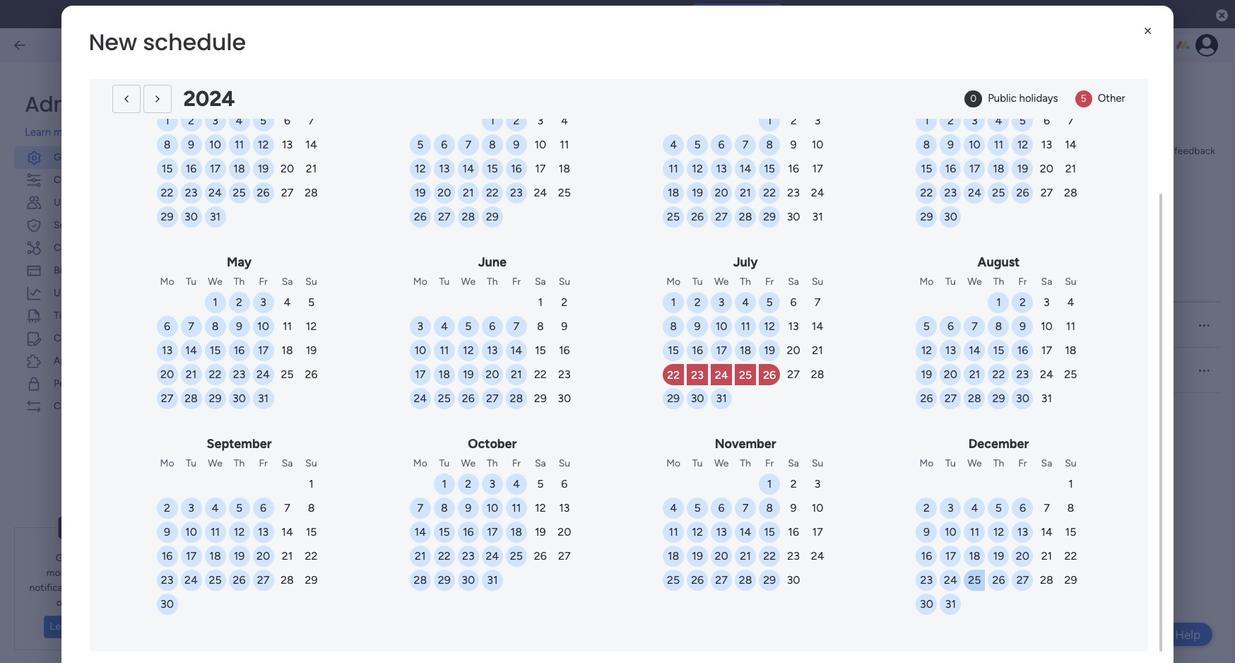 Task type: vqa. For each thing, say whether or not it's contained in the screenshot.
Sa
yes



Task type: locate. For each thing, give the bounding box(es) containing it.
24
[[209, 186, 222, 199], [534, 186, 547, 199], [811, 186, 825, 199], [968, 186, 982, 199], [257, 368, 270, 381], [1041, 368, 1054, 381], [715, 368, 728, 382], [414, 392, 427, 405], [486, 549, 499, 563], [811, 549, 825, 563], [185, 573, 198, 587], [944, 573, 958, 587]]

time
[[739, 276, 760, 288], [761, 319, 783, 331], [761, 364, 783, 376]]

1 vertical spatial edit time off
[[741, 364, 798, 376]]

new down account
[[246, 364, 267, 376]]

th for august
[[994, 276, 1005, 288]]

new schedule inside field
[[89, 26, 246, 58]]

22
[[161, 186, 174, 199], [486, 186, 499, 199], [764, 186, 776, 199], [921, 186, 933, 199], [209, 368, 222, 381], [534, 368, 547, 381], [993, 368, 1005, 381], [667, 368, 680, 382], [305, 549, 318, 563], [438, 549, 451, 563], [764, 549, 776, 563], [1065, 549, 1078, 563]]

tu for october
[[439, 457, 450, 469]]

june
[[478, 254, 507, 270]]

1 edit time off from the top
[[741, 319, 798, 331]]

billing
[[54, 264, 80, 276]]

th for december
[[994, 457, 1005, 469]]

0 horizontal spatial days
[[432, 184, 453, 196]]

desktop
[[482, 8, 522, 20]]

31 button
[[205, 206, 226, 228], [807, 206, 829, 228], [253, 388, 274, 409], [711, 388, 732, 409], [1037, 388, 1058, 409], [482, 570, 503, 591], [940, 594, 962, 615]]

16 button
[[181, 158, 202, 180], [506, 158, 527, 180], [783, 158, 805, 180], [940, 158, 962, 180], [229, 340, 250, 361], [554, 340, 575, 361], [687, 340, 708, 361], [1013, 340, 1034, 361], [458, 522, 479, 543], [783, 522, 805, 543], [157, 546, 178, 567], [916, 546, 938, 567]]

connections
[[54, 241, 110, 253]]

9 button
[[181, 134, 202, 156], [506, 134, 527, 156], [783, 134, 805, 156], [940, 134, 962, 156], [229, 316, 250, 337], [554, 316, 575, 337], [687, 316, 708, 337], [1013, 316, 1034, 337], [458, 498, 479, 519], [783, 498, 805, 519], [157, 522, 178, 543], [916, 522, 938, 543]]

27 button
[[277, 182, 298, 204], [1037, 182, 1058, 204], [434, 206, 455, 228], [711, 206, 732, 228], [783, 364, 805, 385], [157, 388, 178, 409], [482, 388, 503, 409], [940, 388, 962, 409], [554, 546, 575, 567], [253, 570, 274, 591], [711, 570, 732, 591], [1013, 570, 1034, 591]]

0 vertical spatial days
[[432, 184, 453, 196]]

0 vertical spatial edit time off button
[[741, 318, 868, 333]]

row group containing account schedule
[[235, 303, 1221, 393]]

th down may
[[234, 276, 245, 288]]

row containing new schedule
[[235, 348, 1221, 393]]

sa for july
[[788, 276, 799, 288]]

2 edit from the top
[[741, 364, 759, 376]]

sa for october
[[535, 457, 546, 469]]

th down the november
[[740, 457, 751, 469]]

0 vertical spatial time
[[739, 276, 760, 288]]

0 vertical spatial to
[[473, 184, 482, 196]]

1 edit time off button from the top
[[741, 318, 868, 333]]

1 horizontal spatial new
[[246, 364, 267, 376]]

15
[[162, 162, 173, 175], [487, 162, 498, 175], [764, 162, 775, 175], [921, 162, 933, 175], [210, 344, 221, 357], [535, 344, 546, 357], [668, 344, 679, 357], [994, 344, 1005, 357], [306, 525, 317, 539], [439, 525, 450, 539], [764, 525, 775, 539], [1066, 525, 1077, 539]]

mo for october
[[413, 457, 428, 469]]

grid containing schedule
[[232, 263, 1221, 663]]

fr for september
[[259, 457, 268, 469]]

more up general
[[54, 126, 78, 139]]

th for september
[[234, 457, 245, 469]]

public holidays
[[988, 92, 1059, 105]]

1 vertical spatial more
[[77, 621, 100, 632]]

1 vertical spatial edit
[[741, 364, 759, 376]]

schedule right a
[[1013, 319, 1053, 331]]

learn down on
[[50, 621, 75, 632]]

7 button
[[301, 110, 322, 131], [1061, 110, 1082, 131], [458, 134, 479, 156], [735, 134, 756, 156], [807, 292, 829, 313], [181, 316, 202, 337], [506, 316, 527, 337], [964, 316, 986, 337], [277, 498, 298, 519], [410, 498, 431, 519], [735, 498, 756, 519], [1037, 498, 1058, 519]]

1 vertical spatial off
[[785, 319, 798, 331]]

new schedule dialog
[[0, 0, 1236, 663]]

sa
[[1042, 94, 1053, 106], [282, 276, 293, 288], [535, 276, 546, 288], [788, 276, 799, 288], [1042, 276, 1053, 288], [282, 457, 293, 469], [535, 457, 546, 469], [788, 457, 799, 469], [1042, 457, 1053, 469]]

usage
[[54, 287, 82, 299]]

apps
[[54, 354, 77, 367]]

new schedule inside button
[[246, 364, 309, 376]]

2 horizontal spatial to
[[994, 319, 1003, 331]]

1 vertical spatial time
[[761, 319, 783, 331]]

kendall parks image
[[1196, 34, 1219, 57]]

15 button
[[157, 158, 178, 180], [482, 158, 503, 180], [759, 158, 780, 180], [916, 158, 938, 180], [205, 340, 226, 361], [530, 340, 551, 361], [663, 340, 684, 361], [989, 340, 1010, 361], [301, 522, 322, 543], [434, 522, 455, 543], [759, 522, 780, 543], [1061, 522, 1082, 543]]

8
[[164, 138, 171, 151], [489, 138, 496, 151], [766, 138, 773, 151], [924, 138, 930, 151], [212, 320, 219, 333], [537, 320, 544, 333], [670, 320, 677, 333], [996, 320, 1003, 333], [308, 501, 315, 515], [441, 501, 448, 515], [766, 501, 773, 515], [1068, 501, 1075, 515]]

grid
[[232, 263, 1221, 663]]

days left off,
[[432, 184, 453, 196]]

8 button
[[157, 134, 178, 156], [482, 134, 503, 156], [759, 134, 780, 156], [916, 134, 938, 156], [205, 316, 226, 337], [530, 316, 551, 337], [663, 316, 684, 337], [989, 316, 1010, 337], [301, 498, 322, 519], [434, 498, 455, 519], [759, 498, 780, 519], [1061, 498, 1082, 519]]

11 button
[[229, 134, 250, 156], [554, 134, 575, 156], [989, 134, 1010, 156], [663, 158, 684, 180], [277, 316, 298, 337], [735, 316, 756, 337], [1061, 316, 1082, 337], [434, 340, 455, 361], [506, 498, 527, 519], [205, 522, 226, 543], [663, 522, 684, 543], [964, 522, 986, 543]]

assigned
[[952, 319, 991, 331]]

0 vertical spatial edit time off
[[741, 319, 798, 331]]

20
[[281, 162, 294, 175], [1040, 162, 1054, 175], [438, 186, 451, 199], [715, 186, 729, 199], [787, 344, 801, 357], [160, 368, 174, 381], [486, 368, 499, 381], [944, 368, 958, 381], [558, 525, 571, 539], [257, 549, 270, 563], [715, 549, 729, 563], [1016, 549, 1030, 563]]

new schedule document
[[62, 0, 1174, 663]]

9
[[188, 138, 194, 151], [513, 138, 520, 151], [791, 138, 797, 151], [948, 138, 954, 151], [236, 320, 243, 333], [561, 320, 568, 333], [695, 320, 701, 333], [1020, 320, 1026, 333], [465, 501, 472, 515], [791, 501, 797, 515], [164, 525, 170, 539], [924, 525, 930, 539]]

assigned
[[867, 276, 907, 288]]

learn inside button
[[50, 621, 75, 632]]

schedule
[[143, 26, 246, 58], [298, 142, 401, 174], [286, 319, 326, 331], [1013, 319, 1053, 331], [269, 364, 309, 376]]

tu for december
[[946, 457, 956, 469]]

learn down administration
[[25, 126, 51, 139]]

tu for may
[[186, 276, 197, 288]]

7
[[308, 114, 314, 127], [1068, 114, 1074, 127], [466, 138, 472, 151], [743, 138, 749, 151], [815, 295, 821, 309], [188, 320, 194, 333], [514, 320, 520, 333], [972, 320, 978, 333], [284, 501, 290, 515], [417, 501, 424, 515], [743, 501, 749, 515], [1044, 501, 1050, 515]]

1 vertical spatial new
[[246, 364, 267, 376]]

tu for november
[[693, 457, 703, 469]]

tu for september
[[186, 457, 197, 469]]

th down august
[[994, 276, 1005, 288]]

16
[[186, 162, 197, 175], [511, 162, 522, 175], [788, 162, 799, 175], [946, 162, 957, 175], [234, 344, 245, 357], [559, 344, 570, 357], [692, 344, 703, 357], [1018, 344, 1029, 357], [463, 525, 474, 539], [788, 525, 799, 539], [162, 549, 173, 563], [921, 549, 933, 563]]

0 horizontal spatial to
[[473, 184, 482, 196]]

copier
[[120, 400, 148, 412]]

2 edit time off button from the top
[[741, 363, 868, 378]]

mo for november
[[667, 457, 681, 469]]

we for may
[[208, 276, 223, 288]]

0 vertical spatial off
[[763, 276, 776, 288]]

tu for august
[[946, 276, 956, 288]]

th down october
[[487, 457, 498, 469]]

0 horizontal spatial new
[[89, 26, 137, 58]]

0 vertical spatial new
[[89, 26, 137, 58]]

sa for november
[[788, 457, 799, 469]]

enable for enable now!
[[711, 9, 740, 20]]

enable up new schedule field
[[448, 8, 480, 20]]

5 button
[[253, 110, 274, 131], [1013, 110, 1034, 131], [410, 134, 431, 156], [687, 134, 708, 156], [301, 292, 322, 313], [759, 292, 780, 313], [458, 316, 479, 337], [916, 316, 938, 337], [530, 474, 551, 495], [229, 498, 250, 519], [687, 498, 708, 519], [989, 498, 1010, 519]]

1 vertical spatial new schedule
[[246, 364, 309, 376]]

we for january
[[208, 94, 223, 106]]

New schedule field
[[85, 23, 815, 61]]

notifications
[[29, 582, 85, 594]]

sa for december
[[1042, 457, 1053, 469]]

enable inside "enable now!" button
[[711, 9, 740, 20]]

locations.
[[567, 184, 609, 196]]

schedule up schedules,
[[298, 142, 401, 174]]

work
[[316, 184, 338, 196]]

enable left now!
[[711, 9, 740, 20]]

new schedule down account schedule on the top left of the page
[[246, 364, 309, 376]]

new up administration
[[89, 26, 137, 58]]

schedule up 2024
[[143, 26, 246, 58]]

0 horizontal spatial enable
[[448, 8, 480, 20]]

this
[[606, 8, 625, 20]]

0 vertical spatial edit
[[741, 319, 759, 331]]

new
[[89, 26, 137, 58], [246, 364, 267, 376]]

to right assigned
[[910, 276, 919, 288]]

we for december
[[968, 457, 982, 469]]

tu for july
[[693, 276, 703, 288]]

26
[[257, 186, 270, 199], [1017, 186, 1030, 199], [414, 210, 427, 223], [691, 210, 704, 223], [305, 368, 318, 381], [764, 368, 776, 382], [462, 392, 475, 405], [921, 392, 933, 405], [534, 549, 547, 563], [233, 573, 246, 587], [691, 573, 704, 587], [993, 573, 1005, 587]]

21
[[306, 162, 317, 175], [1066, 162, 1077, 175], [463, 186, 474, 199], [740, 186, 751, 199], [812, 344, 823, 357], [186, 368, 197, 381], [511, 368, 522, 381], [970, 368, 981, 381], [282, 549, 293, 563], [415, 549, 426, 563], [740, 549, 751, 563], [1042, 549, 1053, 563]]

more down slack
[[77, 621, 100, 632]]

back to workspace image
[[13, 38, 27, 52]]

th down april
[[994, 94, 1005, 106]]

we for october
[[461, 457, 476, 469]]

we for september
[[208, 457, 223, 469]]

give
[[1152, 145, 1172, 157]]

edit time off
[[741, 319, 798, 331], [741, 364, 798, 376]]

19
[[258, 162, 269, 175], [1018, 162, 1029, 175], [415, 186, 426, 199], [692, 186, 703, 199], [306, 344, 317, 357], [764, 344, 775, 357], [463, 368, 474, 381], [921, 368, 933, 381], [535, 525, 546, 539], [234, 549, 245, 563], [692, 549, 703, 563], [994, 549, 1005, 563]]

new schedule
[[89, 26, 246, 58], [246, 364, 309, 376]]

13
[[282, 138, 293, 151], [1042, 138, 1053, 151], [439, 162, 450, 175], [716, 162, 727, 175], [789, 320, 799, 333], [162, 344, 173, 357], [487, 344, 498, 357], [946, 344, 956, 357], [559, 501, 570, 515], [258, 525, 269, 539], [716, 525, 727, 539], [1018, 525, 1029, 539]]

to right off,
[[473, 184, 482, 196]]

1 edit from the top
[[741, 319, 759, 331]]

edit
[[741, 319, 759, 331], [741, 364, 759, 376]]

to left a
[[994, 319, 1003, 331]]

25
[[233, 186, 246, 199], [558, 186, 571, 199], [993, 186, 1006, 199], [667, 210, 680, 223], [281, 368, 294, 381], [1065, 368, 1078, 381], [739, 368, 752, 382], [438, 392, 451, 405], [510, 549, 523, 563], [209, 573, 222, 587], [667, 573, 680, 587], [969, 573, 982, 587]]

2 vertical spatial off
[[785, 364, 798, 376]]

1 horizontal spatial days
[[526, 276, 546, 288]]

1 vertical spatial learn
[[612, 184, 636, 196]]

su for december
[[1065, 457, 1077, 469]]

su for october
[[559, 457, 570, 469]]

learn inside administration learn more
[[25, 126, 51, 139]]

edit time off button
[[741, 318, 868, 333], [741, 363, 868, 378]]

or
[[556, 184, 565, 196]]

22 button
[[157, 182, 178, 204], [482, 182, 503, 204], [759, 182, 780, 204], [916, 182, 938, 204], [205, 364, 226, 385], [530, 364, 551, 385], [663, 364, 684, 385], [989, 364, 1010, 385], [301, 546, 322, 567], [434, 546, 455, 567], [759, 546, 780, 567], [1061, 546, 1082, 567]]

monday.com
[[46, 567, 104, 579]]

new schedule up 2024
[[89, 26, 246, 58]]

december
[[969, 436, 1029, 452]]

assign
[[286, 184, 314, 196]]

anyone who is not assigned to a schedule
[[868, 319, 1053, 331]]

23 button
[[181, 182, 202, 204], [506, 182, 527, 204], [783, 182, 805, 204], [940, 182, 962, 204], [229, 364, 250, 385], [554, 364, 575, 385], [687, 364, 708, 385], [1013, 364, 1034, 385], [458, 546, 479, 567], [783, 546, 805, 567], [157, 570, 178, 591], [916, 570, 938, 591]]

31
[[210, 210, 221, 223], [813, 210, 823, 223], [258, 392, 269, 405], [716, 392, 727, 405], [1042, 392, 1053, 405], [487, 573, 498, 587], [946, 597, 956, 611]]

th for january
[[234, 94, 245, 106]]

row
[[232, 263, 1221, 303], [235, 303, 1221, 348], [235, 348, 1221, 393]]

26 button
[[253, 182, 274, 204], [1013, 182, 1034, 204], [410, 206, 431, 228], [687, 206, 708, 228], [301, 364, 322, 385], [759, 364, 780, 385], [458, 388, 479, 409], [916, 388, 938, 409], [530, 546, 551, 567], [229, 570, 250, 591], [687, 570, 708, 591], [989, 570, 1010, 591]]

we for july
[[715, 276, 729, 288]]

th down december
[[994, 457, 1005, 469]]

2 vertical spatial to
[[994, 319, 1003, 331]]

1 horizontal spatial enable
[[711, 9, 740, 20]]

th down the september
[[234, 457, 245, 469]]

1 vertical spatial days
[[526, 276, 546, 288]]

may
[[227, 254, 252, 270]]

0 vertical spatial new schedule
[[89, 26, 246, 58]]

1 vertical spatial to
[[910, 276, 919, 288]]

10
[[209, 138, 221, 151], [535, 138, 547, 151], [812, 138, 824, 151], [969, 138, 981, 151], [257, 320, 269, 333], [716, 320, 728, 333], [1041, 320, 1053, 333], [415, 344, 426, 357], [487, 501, 499, 515], [812, 501, 824, 515], [185, 525, 197, 539], [945, 525, 957, 539]]

directory
[[93, 332, 133, 344]]

mo for january
[[160, 94, 174, 106]]

2 edit time off from the top
[[741, 364, 798, 376]]

learn left more
[[612, 184, 636, 196]]

0 vertical spatial more
[[54, 126, 78, 139]]

days right working
[[526, 276, 546, 288]]

14
[[306, 138, 317, 151], [1065, 138, 1077, 151], [463, 162, 474, 175], [740, 162, 752, 175], [812, 320, 824, 333], [185, 344, 197, 357], [511, 344, 522, 357], [969, 344, 981, 357], [282, 525, 293, 539], [415, 525, 426, 539], [740, 525, 752, 539], [1041, 525, 1053, 539]]

1
[[165, 114, 170, 127], [490, 114, 495, 127], [768, 114, 772, 127], [925, 114, 929, 127], [213, 295, 218, 309], [538, 295, 543, 309], [671, 295, 676, 309], [997, 295, 1001, 309], [309, 477, 314, 491], [442, 477, 447, 491], [768, 477, 772, 491], [1069, 477, 1074, 491]]

is
[[925, 319, 932, 331]]

fr for october
[[512, 457, 521, 469]]

days inside 'row'
[[526, 276, 546, 288]]

2 vertical spatial learn
[[50, 621, 75, 632]]

th down january at the left of page
[[234, 94, 245, 106]]

2 vertical spatial time
[[761, 364, 783, 376]]

row containing schedule
[[232, 263, 1221, 303]]

0 vertical spatial learn
[[25, 126, 51, 139]]

10 button
[[205, 134, 226, 156], [530, 134, 551, 156], [807, 134, 829, 156], [964, 134, 986, 156], [253, 316, 274, 337], [711, 316, 732, 337], [1037, 316, 1058, 337], [410, 340, 431, 361], [482, 498, 503, 519], [807, 498, 829, 519], [181, 522, 202, 543], [940, 522, 962, 543]]

edit time off for new schedule
[[741, 364, 798, 376]]

stats
[[84, 287, 106, 299]]

th down june at the top left
[[487, 276, 498, 288]]

13 button
[[277, 134, 298, 156], [1037, 134, 1058, 156], [434, 158, 455, 180], [711, 158, 732, 180], [783, 316, 805, 337], [157, 340, 178, 361], [482, 340, 503, 361], [940, 340, 962, 361], [554, 498, 575, 519], [253, 522, 274, 543], [711, 522, 732, 543], [1013, 522, 1034, 543]]

fr for november
[[766, 457, 774, 469]]

give feedback button
[[1126, 140, 1221, 163]]

11
[[235, 138, 244, 151], [560, 138, 569, 151], [994, 138, 1004, 151], [669, 162, 678, 175], [283, 320, 292, 333], [741, 320, 751, 333], [1067, 320, 1076, 333], [440, 344, 449, 357], [512, 501, 521, 515], [211, 525, 220, 539], [669, 525, 678, 539], [970, 525, 980, 539]]

get your monday.com notifications directly on slack
[[29, 552, 121, 609]]

row group
[[235, 303, 1221, 393]]

sa for may
[[282, 276, 293, 288]]

1 vertical spatial edit time off button
[[741, 363, 868, 378]]

2024
[[183, 86, 235, 112]]

th down the july
[[740, 276, 751, 288]]

october
[[468, 436, 517, 452]]

29
[[161, 210, 174, 223], [486, 210, 499, 223], [764, 210, 776, 223], [921, 210, 933, 223], [209, 392, 222, 405], [534, 392, 547, 405], [667, 392, 680, 405], [993, 392, 1005, 405], [305, 573, 318, 587], [438, 573, 451, 587], [764, 573, 776, 587], [1065, 573, 1078, 587]]

we for august
[[968, 276, 982, 288]]

su for september
[[306, 457, 317, 469]]

tu for january
[[186, 94, 197, 106]]

18
[[233, 162, 245, 175], [559, 162, 570, 175], [993, 162, 1005, 175], [668, 186, 680, 199], [282, 344, 293, 357], [740, 344, 752, 357], [1065, 344, 1077, 357], [439, 368, 450, 381], [511, 525, 522, 539], [209, 549, 221, 563], [668, 549, 680, 563], [969, 549, 981, 563]]



Task type: describe. For each thing, give the bounding box(es) containing it.
schedule inside field
[[143, 26, 246, 58]]

su for may
[[306, 276, 317, 288]]

th for may
[[234, 276, 245, 288]]

november
[[715, 436, 777, 452]]

april
[[985, 73, 1013, 88]]

0
[[971, 93, 977, 105]]

a
[[1006, 319, 1011, 331]]

permissions
[[54, 377, 106, 389]]

dapulse close image
[[1217, 8, 1229, 23]]

help button
[[1164, 623, 1213, 646]]

on
[[589, 8, 603, 20]]

fr for august
[[1019, 276, 1027, 288]]

your
[[75, 552, 94, 564]]

off for new schedule
[[785, 364, 798, 376]]

january
[[216, 73, 263, 88]]

working
[[487, 276, 523, 288]]

help
[[1176, 627, 1201, 641]]

schedule right account
[[286, 319, 326, 331]]

other
[[1098, 92, 1126, 105]]

mo for august
[[920, 276, 934, 288]]

fr for may
[[259, 276, 268, 288]]

schedule
[[250, 276, 291, 288]]

holidays
[[1020, 92, 1059, 105]]

time for account schedule
[[761, 319, 783, 331]]

th for october
[[487, 457, 498, 469]]

enable for enable desktop notifications on this computer
[[448, 8, 480, 20]]

mo for december
[[920, 457, 934, 469]]

work
[[235, 142, 292, 174]]

customization
[[54, 174, 118, 186]]

account schedule
[[246, 319, 326, 331]]

schedule down account schedule on the top left of the page
[[269, 364, 309, 376]]

enable now! button
[[687, 4, 788, 25]]

tidy
[[54, 309, 72, 321]]

including
[[389, 184, 430, 196]]

su for august
[[1065, 276, 1077, 288]]

administration
[[25, 89, 178, 119]]

fr for june
[[512, 276, 521, 288]]

tu for june
[[439, 276, 450, 288]]

new inside field
[[89, 26, 137, 58]]

new inside button
[[246, 364, 267, 376]]

row containing account schedule
[[235, 303, 1221, 348]]

now!
[[742, 9, 764, 20]]

learn more link
[[25, 124, 178, 140]]

assigned to
[[867, 276, 919, 288]]

edit for new schedule
[[741, 364, 759, 376]]

up
[[75, 309, 88, 321]]

schedules,
[[340, 184, 387, 196]]

new schedule button
[[235, 352, 488, 389]]

content
[[54, 332, 90, 344]]

edit time off button for account schedule
[[741, 318, 868, 333]]

march
[[728, 73, 764, 88]]

account schedule button
[[235, 305, 488, 345]]

february
[[466, 73, 519, 88]]

enable now!
[[711, 9, 764, 20]]

th for july
[[740, 276, 751, 288]]

slack
[[70, 597, 94, 609]]

create
[[235, 184, 265, 196]]

who
[[904, 319, 923, 331]]

create and assign work schedules, including days off, to different teams or locations. learn more
[[235, 184, 662, 196]]

different
[[485, 184, 523, 196]]

1 horizontal spatial to
[[910, 276, 919, 288]]

usage stats
[[54, 287, 106, 299]]

mo for september
[[160, 457, 174, 469]]

not
[[935, 319, 950, 331]]

get
[[56, 552, 72, 564]]

learn more link
[[612, 184, 662, 196]]

more inside button
[[77, 621, 100, 632]]

more
[[639, 184, 662, 196]]

we for november
[[715, 457, 729, 469]]

august
[[978, 254, 1020, 270]]

enable desktop notifications on this computer
[[448, 8, 676, 20]]

time for new schedule
[[761, 364, 783, 376]]

content directory
[[54, 332, 133, 344]]

su for july
[[812, 276, 824, 288]]

users
[[54, 196, 79, 208]]

notifications
[[525, 8, 586, 20]]

sa for june
[[535, 276, 546, 288]]

on
[[56, 597, 68, 609]]

th for november
[[740, 457, 751, 469]]

security
[[54, 219, 91, 231]]

close image
[[1141, 24, 1155, 38]]

work schedule
[[235, 142, 401, 174]]

directly
[[87, 582, 121, 594]]

off for account schedule
[[785, 319, 798, 331]]

computer
[[628, 8, 676, 20]]

feedback
[[1175, 145, 1216, 157]]

and
[[267, 184, 284, 196]]

account
[[246, 319, 284, 331]]

we for june
[[461, 276, 476, 288]]

working days
[[487, 276, 546, 288]]

mo for may
[[160, 276, 174, 288]]

su for june
[[559, 276, 570, 288]]

edit for account schedule
[[741, 319, 759, 331]]

tidy up
[[54, 309, 88, 321]]

to inside row group
[[994, 319, 1003, 331]]

september
[[207, 436, 272, 452]]

cross account copier
[[54, 400, 148, 412]]

edit time off for account schedule
[[741, 319, 798, 331]]

general
[[54, 151, 88, 163]]

cross
[[54, 400, 79, 412]]

anyone
[[868, 319, 902, 331]]

off,
[[455, 184, 470, 196]]

mo for july
[[667, 276, 681, 288]]

learn more button
[[44, 616, 106, 638]]

row group inside grid
[[235, 303, 1221, 393]]

time off
[[739, 276, 776, 288]]

public
[[988, 92, 1017, 105]]

fr for december
[[1019, 457, 1027, 469]]

give feedback
[[1152, 145, 1216, 157]]

more inside administration learn more
[[54, 126, 78, 139]]

fr for july
[[766, 276, 774, 288]]

edit time off button for new schedule
[[741, 363, 868, 378]]

sa for august
[[1042, 276, 1053, 288]]

teams
[[526, 184, 553, 196]]

july
[[733, 254, 758, 270]]

administration learn more
[[25, 89, 178, 139]]

account
[[82, 400, 118, 412]]

su for november
[[812, 457, 824, 469]]

mo for june
[[413, 276, 428, 288]]

th for june
[[487, 276, 498, 288]]

learn more
[[50, 621, 100, 632]]

sa for september
[[282, 457, 293, 469]]



